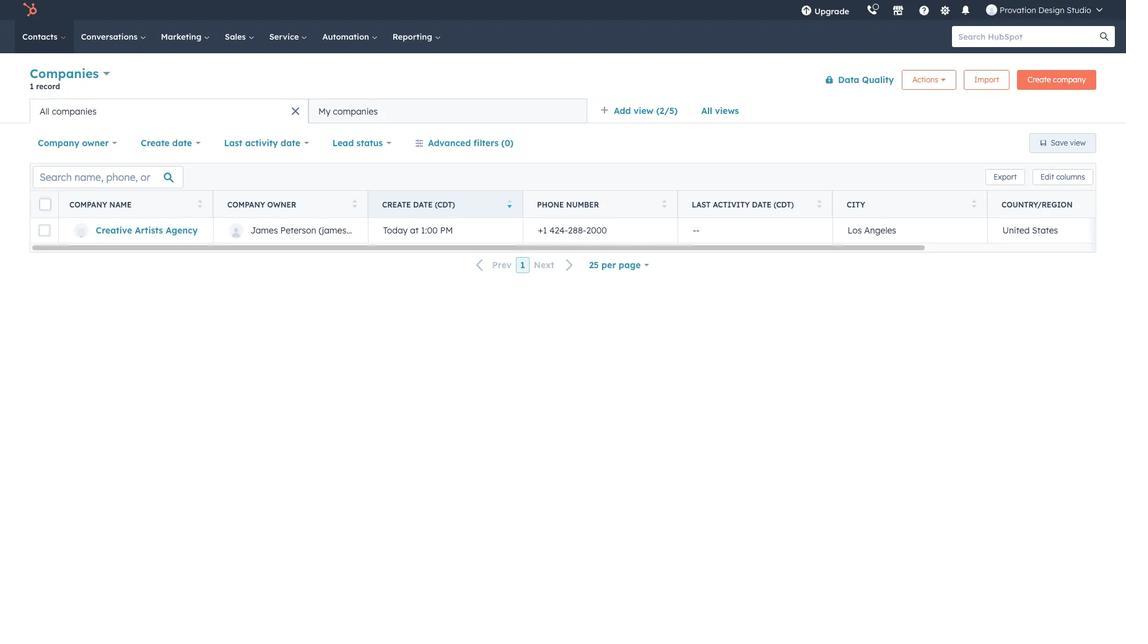 Task type: locate. For each thing, give the bounding box(es) containing it.
1 vertical spatial last
[[692, 200, 711, 209]]

1 vertical spatial company owner
[[227, 200, 297, 209]]

+1
[[538, 225, 547, 236]]

all for all companies
[[40, 106, 49, 117]]

Search HubSpot search field
[[953, 26, 1104, 47]]

0 horizontal spatial date
[[172, 138, 192, 149]]

2 date from the left
[[281, 138, 301, 149]]

0 horizontal spatial last
[[224, 138, 243, 149]]

1:00
[[421, 225, 438, 236]]

create company button
[[1018, 70, 1097, 90]]

descending sort. press to sort ascending. image
[[507, 199, 512, 208]]

4 press to sort. element from the left
[[817, 199, 822, 210]]

add
[[614, 105, 631, 117]]

1 horizontal spatial date
[[753, 200, 772, 209]]

1 horizontal spatial companies
[[333, 106, 378, 117]]

page
[[619, 260, 641, 271]]

companies right my
[[333, 106, 378, 117]]

view inside popup button
[[634, 105, 654, 117]]

advanced
[[428, 138, 471, 149]]

last inside popup button
[[224, 138, 243, 149]]

all inside button
[[40, 106, 49, 117]]

1 horizontal spatial 1
[[521, 260, 525, 271]]

create up today at the top left of page
[[382, 200, 411, 209]]

companies banner
[[30, 64, 1097, 99]]

1 button
[[516, 257, 530, 273]]

owner inside 'company owner' popup button
[[82, 138, 109, 149]]

united states
[[1003, 225, 1059, 236]]

name
[[109, 200, 132, 209]]

1 vertical spatial owner
[[268, 200, 297, 209]]

1 vertical spatial view
[[1071, 138, 1087, 148]]

company owner inside popup button
[[38, 138, 109, 149]]

companies
[[52, 106, 97, 117], [333, 106, 378, 117]]

james peterson image
[[987, 4, 998, 15]]

provation design studio
[[1000, 5, 1092, 15]]

edit columns
[[1041, 172, 1086, 181]]

add view (2/5) button
[[593, 99, 694, 123]]

last
[[224, 138, 243, 149], [692, 200, 711, 209]]

0 horizontal spatial companies
[[52, 106, 97, 117]]

0 horizontal spatial owner
[[82, 138, 109, 149]]

create
[[1028, 75, 1052, 84], [141, 138, 170, 149], [382, 200, 411, 209]]

3 press to sort. element from the left
[[662, 199, 667, 210]]

2 vertical spatial create
[[382, 200, 411, 209]]

marketplaces image
[[893, 6, 904, 17]]

date down all companies button at the top
[[172, 138, 192, 149]]

press to sort. image for phone
[[662, 199, 667, 208]]

0 vertical spatial create
[[1028, 75, 1052, 84]]

0 horizontal spatial view
[[634, 105, 654, 117]]

2 press to sort. image from the left
[[352, 199, 357, 208]]

1 horizontal spatial company owner
[[227, 200, 297, 209]]

save view button
[[1030, 133, 1097, 153]]

my companies
[[319, 106, 378, 117]]

provation
[[1000, 5, 1037, 15]]

conversations link
[[74, 20, 154, 53]]

hubspot image
[[22, 2, 37, 17]]

my
[[319, 106, 331, 117]]

activity
[[245, 138, 278, 149]]

press to sort. element for phone
[[662, 199, 667, 210]]

date right activity at left top
[[281, 138, 301, 149]]

menu
[[793, 0, 1112, 20]]

notifications image
[[961, 6, 972, 17]]

contacts
[[22, 32, 60, 42]]

1 date from the left
[[172, 138, 192, 149]]

2 press to sort. element from the left
[[352, 199, 357, 210]]

create inside button
[[1028, 75, 1052, 84]]

1 horizontal spatial last
[[692, 200, 711, 209]]

2 companies from the left
[[333, 106, 378, 117]]

2 (cdt) from the left
[[774, 200, 794, 209]]

sales link
[[218, 20, 262, 53]]

reporting
[[393, 32, 435, 42]]

views
[[715, 105, 740, 117]]

press to sort. image for company
[[352, 199, 357, 208]]

(cdt) up pm
[[435, 200, 455, 209]]

1 - from the left
[[693, 225, 697, 236]]

1 all from the left
[[702, 105, 713, 117]]

press to sort. element for last
[[817, 199, 822, 210]]

create down all companies button at the top
[[141, 138, 170, 149]]

0 vertical spatial last
[[224, 138, 243, 149]]

contacts link
[[15, 20, 74, 53]]

search image
[[1101, 32, 1109, 41]]

data quality
[[839, 74, 895, 85]]

automation link
[[315, 20, 385, 53]]

creative artists agency
[[96, 225, 198, 236]]

save
[[1052, 138, 1069, 148]]

last up the --
[[692, 200, 711, 209]]

0 vertical spatial company owner
[[38, 138, 109, 149]]

company owner down activity at left top
[[227, 200, 297, 209]]

1 horizontal spatial all
[[702, 105, 713, 117]]

actions
[[913, 75, 939, 84]]

1 vertical spatial create
[[141, 138, 170, 149]]

create left company
[[1028, 75, 1052, 84]]

lead
[[333, 138, 354, 149]]

0 vertical spatial 1
[[30, 82, 34, 91]]

1 inside companies banner
[[30, 82, 34, 91]]

create inside popup button
[[141, 138, 170, 149]]

2 all from the left
[[40, 106, 49, 117]]

1 left record at top left
[[30, 82, 34, 91]]

view right "add"
[[634, 105, 654, 117]]

1 right prev
[[521, 260, 525, 271]]

0 vertical spatial view
[[634, 105, 654, 117]]

menu item
[[858, 0, 861, 20]]

0 horizontal spatial all
[[40, 106, 49, 117]]

companies for all companies
[[52, 106, 97, 117]]

2000
[[587, 225, 607, 236]]

(cdt) right activity
[[774, 200, 794, 209]]

1 horizontal spatial view
[[1071, 138, 1087, 148]]

all down 1 record
[[40, 106, 49, 117]]

0 horizontal spatial 1
[[30, 82, 34, 91]]

date right activity
[[753, 200, 772, 209]]

1 horizontal spatial owner
[[268, 200, 297, 209]]

1 horizontal spatial (cdt)
[[774, 200, 794, 209]]

hubspot link
[[15, 2, 46, 17]]

companies inside my companies button
[[333, 106, 378, 117]]

companies inside all companies button
[[52, 106, 97, 117]]

1 horizontal spatial date
[[281, 138, 301, 149]]

los
[[848, 225, 862, 236]]

1 inside button
[[521, 260, 525, 271]]

1 for 1
[[521, 260, 525, 271]]

1 press to sort. image from the left
[[197, 199, 202, 208]]

create date button
[[133, 131, 209, 156]]

-
[[693, 225, 697, 236], [697, 225, 700, 236]]

city
[[847, 200, 866, 209]]

date inside create date popup button
[[172, 138, 192, 149]]

date
[[172, 138, 192, 149], [281, 138, 301, 149]]

last left activity at left top
[[224, 138, 243, 149]]

descending sort. press to sort ascending. element
[[507, 199, 512, 210]]

company owner down all companies
[[38, 138, 109, 149]]

2 - from the left
[[697, 225, 700, 236]]

1
[[30, 82, 34, 91], [521, 260, 525, 271]]

press to sort. element
[[197, 199, 202, 210], [352, 199, 357, 210], [662, 199, 667, 210], [817, 199, 822, 210], [972, 199, 977, 210]]

0 horizontal spatial create
[[141, 138, 170, 149]]

import
[[975, 75, 1000, 84]]

view inside button
[[1071, 138, 1087, 148]]

columns
[[1057, 172, 1086, 181]]

4 press to sort. image from the left
[[817, 199, 822, 208]]

phone number
[[537, 200, 599, 209]]

1 companies from the left
[[52, 106, 97, 117]]

1 (cdt) from the left
[[435, 200, 455, 209]]

data
[[839, 74, 860, 85]]

create company
[[1028, 75, 1087, 84]]

service link
[[262, 20, 315, 53]]

companies up 'company owner' popup button
[[52, 106, 97, 117]]

0 vertical spatial owner
[[82, 138, 109, 149]]

3 press to sort. image from the left
[[662, 199, 667, 208]]

press to sort. image
[[197, 199, 202, 208], [352, 199, 357, 208], [662, 199, 667, 208], [817, 199, 822, 208], [972, 199, 977, 208]]

1 horizontal spatial create
[[382, 200, 411, 209]]

(2/5)
[[657, 105, 678, 117]]

0 horizontal spatial date
[[413, 200, 433, 209]]

0 horizontal spatial company owner
[[38, 138, 109, 149]]

all left views
[[702, 105, 713, 117]]

date up today at 1:00 pm
[[413, 200, 433, 209]]

2 horizontal spatial create
[[1028, 75, 1052, 84]]

companies
[[30, 66, 99, 81]]

last activity date (cdt)
[[692, 200, 794, 209]]

country/region
[[1002, 200, 1073, 209]]

owner
[[82, 138, 109, 149], [268, 200, 297, 209]]

companies for my companies
[[333, 106, 378, 117]]

date inside last activity date popup button
[[281, 138, 301, 149]]

1 date from the left
[[413, 200, 433, 209]]

company owner
[[38, 138, 109, 149], [227, 200, 297, 209]]

0 horizontal spatial (cdt)
[[435, 200, 455, 209]]

+1 424-288-2000 button
[[523, 218, 678, 243]]

marketing
[[161, 32, 204, 42]]

1 vertical spatial 1
[[521, 260, 525, 271]]

all views
[[702, 105, 740, 117]]

view right save on the right of page
[[1071, 138, 1087, 148]]

prev button
[[469, 257, 516, 274]]

actions button
[[903, 70, 957, 90]]

provation design studio button
[[979, 0, 1111, 20]]

edit columns button
[[1033, 169, 1094, 185]]

company
[[1054, 75, 1087, 84]]

settings image
[[940, 5, 951, 16]]

artists
[[135, 225, 163, 236]]

states
[[1033, 225, 1059, 236]]



Task type: describe. For each thing, give the bounding box(es) containing it.
quality
[[863, 74, 895, 85]]

(0)
[[502, 138, 514, 149]]

create date (cdt)
[[382, 200, 455, 209]]

today at 1:00 pm
[[383, 225, 453, 236]]

press to sort. element for company
[[352, 199, 357, 210]]

all companies
[[40, 106, 97, 117]]

service
[[269, 32, 301, 42]]

los angeles
[[848, 225, 897, 236]]

united states button
[[988, 218, 1127, 243]]

424-
[[550, 225, 568, 236]]

25 per page button
[[581, 253, 658, 278]]

--
[[693, 225, 700, 236]]

press to sort. image for last
[[817, 199, 822, 208]]

data quality button
[[818, 67, 895, 92]]

1 record
[[30, 82, 60, 91]]

add view (2/5)
[[614, 105, 678, 117]]

calling icon button
[[862, 2, 883, 18]]

notifications button
[[956, 0, 977, 20]]

search button
[[1095, 26, 1116, 47]]

save view
[[1052, 138, 1087, 148]]

advanced filters (0) button
[[407, 131, 522, 156]]

creative
[[96, 225, 132, 236]]

upgrade image
[[801, 6, 813, 17]]

advanced filters (0)
[[428, 138, 514, 149]]

lead status
[[333, 138, 383, 149]]

automation
[[323, 32, 372, 42]]

Search name, phone, or domain search field
[[33, 166, 183, 188]]

today
[[383, 225, 408, 236]]

status
[[357, 138, 383, 149]]

5 press to sort. element from the left
[[972, 199, 977, 210]]

288-
[[568, 225, 587, 236]]

help button
[[914, 0, 935, 20]]

phone
[[537, 200, 564, 209]]

create date
[[141, 138, 192, 149]]

los angeles button
[[833, 218, 988, 243]]

lead status button
[[325, 131, 400, 156]]

design
[[1039, 5, 1065, 15]]

calling icon image
[[867, 5, 878, 16]]

filters
[[474, 138, 499, 149]]

+1 424-288-2000
[[538, 225, 607, 236]]

last activity date
[[224, 138, 301, 149]]

2 date from the left
[[753, 200, 772, 209]]

companies button
[[30, 64, 110, 82]]

25 per page
[[589, 260, 641, 271]]

conversations
[[81, 32, 140, 42]]

record
[[36, 82, 60, 91]]

create for create company
[[1028, 75, 1052, 84]]

edit
[[1041, 172, 1055, 181]]

company inside popup button
[[38, 138, 79, 149]]

at
[[410, 225, 419, 236]]

all views link
[[694, 99, 748, 123]]

help image
[[919, 6, 930, 17]]

marketplaces button
[[886, 0, 912, 20]]

my companies button
[[309, 99, 588, 123]]

create for create date
[[141, 138, 170, 149]]

pm
[[440, 225, 453, 236]]

studio
[[1068, 5, 1092, 15]]

create for create date (cdt)
[[382, 200, 411, 209]]

company owner button
[[30, 131, 125, 156]]

all companies button
[[30, 99, 309, 123]]

number
[[567, 200, 599, 209]]

last activity date button
[[216, 131, 317, 156]]

25
[[589, 260, 599, 271]]

prev
[[493, 260, 512, 271]]

import button
[[964, 70, 1010, 90]]

5 press to sort. image from the left
[[972, 199, 977, 208]]

upgrade
[[815, 6, 850, 16]]

last for last activity date
[[224, 138, 243, 149]]

next button
[[530, 257, 581, 274]]

angeles
[[865, 225, 897, 236]]

creative artists agency link
[[96, 225, 198, 236]]

last for last activity date (cdt)
[[692, 200, 711, 209]]

per
[[602, 260, 616, 271]]

export
[[994, 172, 1018, 181]]

sales
[[225, 32, 248, 42]]

company name
[[69, 200, 132, 209]]

1 press to sort. element from the left
[[197, 199, 202, 210]]

reporting link
[[385, 20, 448, 53]]

pagination navigation
[[469, 257, 581, 274]]

activity
[[713, 200, 750, 209]]

view for add
[[634, 105, 654, 117]]

view for save
[[1071, 138, 1087, 148]]

united
[[1003, 225, 1030, 236]]

agency
[[166, 225, 198, 236]]

all for all views
[[702, 105, 713, 117]]

1 for 1 record
[[30, 82, 34, 91]]

next
[[534, 260, 555, 271]]

menu containing provation design studio
[[793, 0, 1112, 20]]



Task type: vqa. For each thing, say whether or not it's contained in the screenshot.
middle New ticket
no



